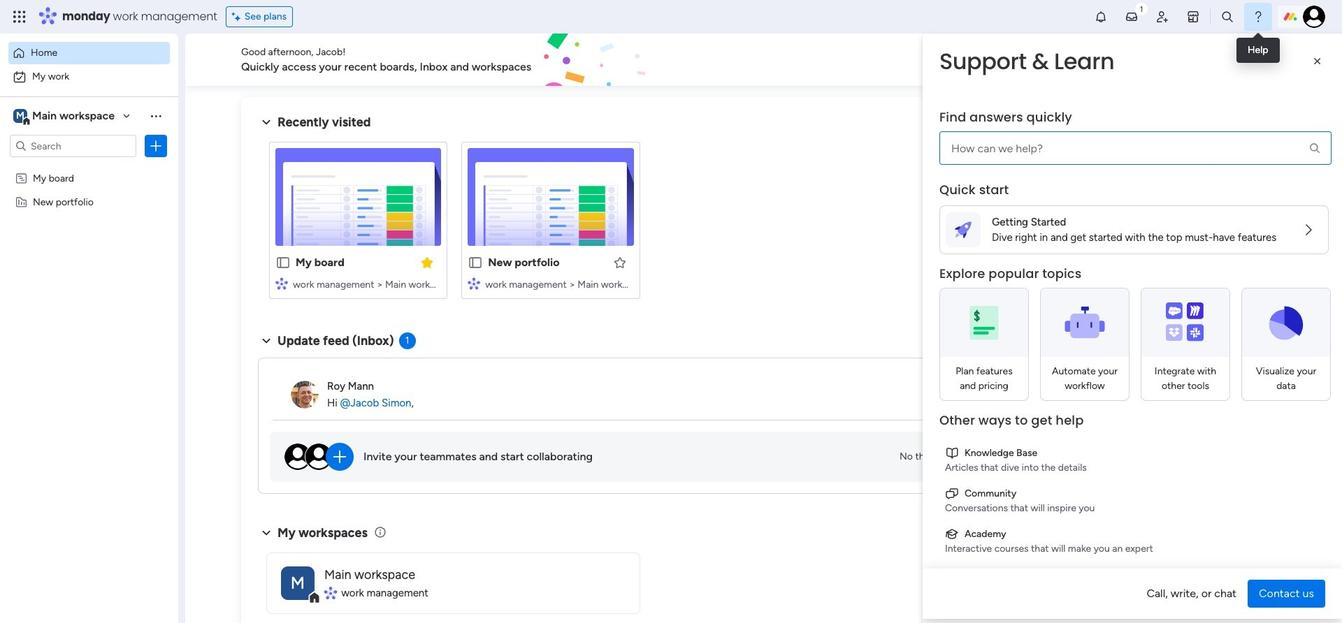 Task type: describe. For each thing, give the bounding box(es) containing it.
search container element
[[940, 109, 1332, 165]]

getting started logo image
[[955, 222, 972, 238]]

header element
[[923, 34, 1343, 182]]

1 element
[[399, 333, 416, 350]]

public board image for remove from favorites image
[[275, 255, 291, 271]]

Search in workspace field
[[29, 138, 117, 154]]

workspace image
[[281, 567, 315, 600]]

roy mann image
[[291, 381, 319, 409]]

remove from favorites image
[[420, 256, 434, 270]]

quick search results list box
[[258, 131, 1036, 316]]

close my workspaces image
[[258, 525, 275, 542]]

public board image for add to favorites image
[[468, 255, 483, 271]]

add to favorites image
[[613, 256, 627, 270]]

2 link container element from the top
[[945, 487, 1324, 501]]

search everything image
[[1221, 10, 1235, 24]]

see plans image
[[232, 9, 245, 24]]

How can we help? search field
[[940, 131, 1332, 165]]

v2 user feedback image
[[1081, 52, 1092, 68]]

getting started element
[[1070, 334, 1280, 390]]

close recently visited image
[[258, 114, 275, 131]]

workspace selection element
[[13, 108, 117, 126]]



Task type: locate. For each thing, give the bounding box(es) containing it.
monday marketplace image
[[1187, 10, 1201, 24]]

1 public board image from the left
[[275, 255, 291, 271]]

component image
[[275, 277, 288, 290]]

list box
[[0, 163, 178, 402]]

public board image right remove from favorites image
[[468, 255, 483, 271]]

1 vertical spatial link container element
[[945, 487, 1324, 501]]

help image
[[1252, 10, 1266, 24]]

0 vertical spatial option
[[8, 42, 170, 64]]

extra links container element
[[940, 441, 1329, 603]]

2 vertical spatial link container element
[[945, 527, 1324, 542]]

3 link container element from the top
[[945, 527, 1324, 542]]

update feed image
[[1125, 10, 1139, 24]]

options image
[[149, 139, 163, 153]]

2 vertical spatial option
[[0, 165, 178, 168]]

0 horizontal spatial public board image
[[275, 255, 291, 271]]

1 image
[[1136, 1, 1148, 16]]

1 vertical spatial option
[[8, 66, 170, 88]]

select product image
[[13, 10, 27, 24]]

option
[[8, 42, 170, 64], [8, 66, 170, 88], [0, 165, 178, 168]]

invite members image
[[1156, 10, 1170, 24]]

public board image up component image
[[275, 255, 291, 271]]

workspace options image
[[149, 109, 163, 123]]

link container element
[[945, 446, 1324, 461], [945, 487, 1324, 501], [945, 527, 1324, 542]]

1 link container element from the top
[[945, 446, 1324, 461]]

templates image image
[[1082, 106, 1267, 202]]

notifications image
[[1094, 10, 1108, 24]]

0 vertical spatial link container element
[[945, 446, 1324, 461]]

1 horizontal spatial public board image
[[468, 255, 483, 271]]

workspace image
[[13, 108, 27, 124]]

jacob simon image
[[1303, 6, 1326, 28]]

public board image
[[275, 255, 291, 271], [468, 255, 483, 271]]

close update feed (inbox) image
[[258, 333, 275, 350]]

2 public board image from the left
[[468, 255, 483, 271]]



Task type: vqa. For each thing, say whether or not it's contained in the screenshot.
1 element
yes



